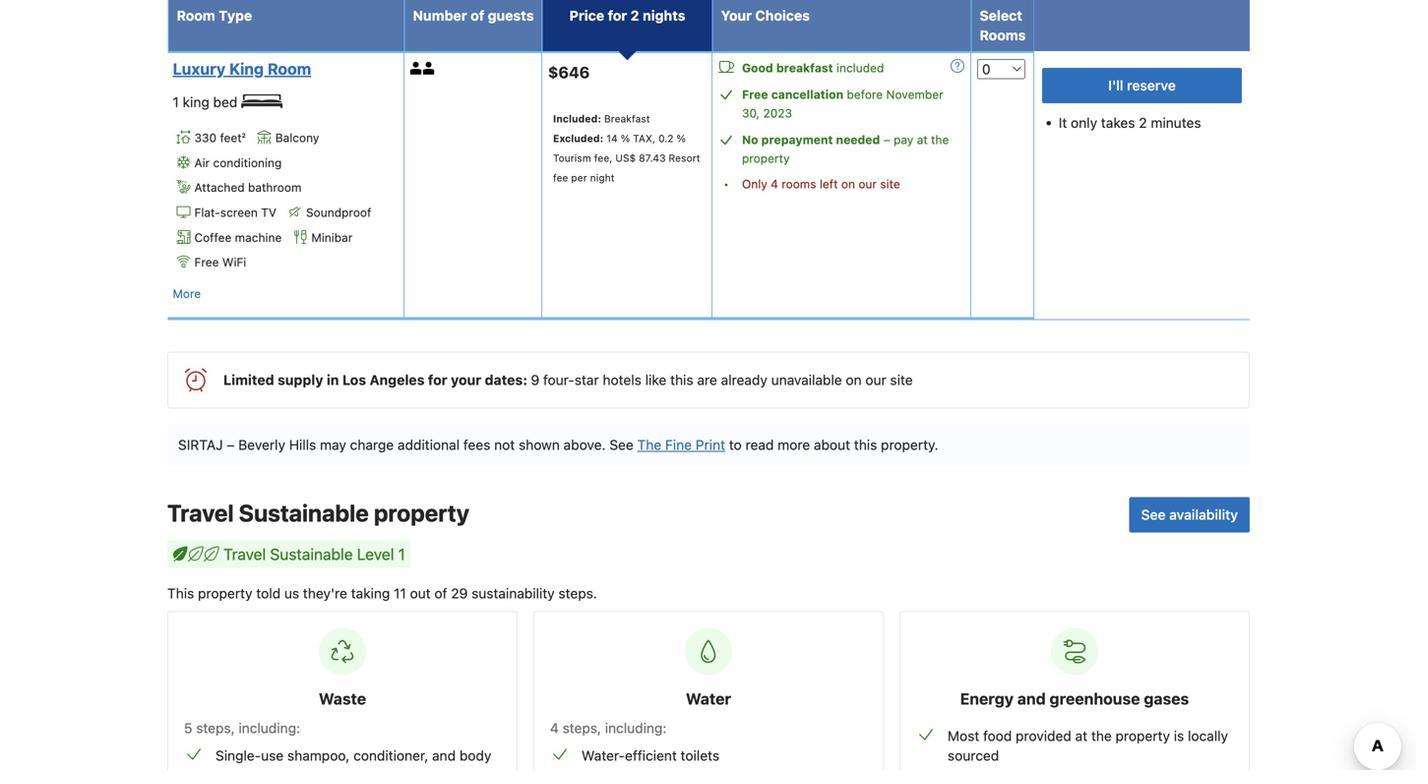 Task type: describe. For each thing, give the bounding box(es) containing it.
sustainable for property
[[239, 500, 369, 528]]

it
[[1059, 115, 1068, 131]]

it only takes 2 minutes
[[1059, 115, 1202, 131]]

sustainability
[[472, 586, 555, 602]]

1 vertical spatial 4
[[550, 721, 559, 737]]

balcony
[[275, 131, 319, 145]]

no
[[742, 133, 759, 147]]

– pay at the property
[[742, 133, 950, 165]]

1 horizontal spatial 1
[[398, 546, 405, 564]]

already
[[721, 372, 768, 389]]

the fine print link
[[638, 437, 726, 454]]

1 vertical spatial 2
[[1140, 115, 1148, 131]]

property up "level"
[[374, 500, 470, 528]]

level
[[357, 546, 394, 564]]

included:
[[553, 113, 602, 125]]

most food provided at the property is locally sourced
[[948, 729, 1229, 765]]

toilets
[[681, 749, 720, 765]]

rooms
[[782, 177, 817, 191]]

more for 1st more link
[[173, 20, 201, 33]]

fine
[[666, 437, 692, 454]]

0 horizontal spatial see
[[610, 437, 634, 454]]

pay
[[894, 133, 914, 147]]

sustainable for level
[[270, 546, 353, 564]]

limited
[[224, 372, 274, 389]]

out
[[410, 586, 431, 602]]

locally
[[1189, 729, 1229, 745]]

0 vertical spatial our
[[859, 177, 877, 191]]

coffee machine
[[194, 231, 282, 245]]

prepayment
[[762, 133, 833, 147]]

fee
[[553, 172, 569, 184]]

read
[[746, 437, 774, 454]]

free cancellation
[[742, 88, 844, 101]]

this property told us they're taking 11 out of 29 sustainability steps.
[[167, 586, 598, 602]]

1 vertical spatial our
[[866, 372, 887, 389]]

1 vertical spatial this
[[855, 437, 878, 454]]

only 4 rooms left on our site
[[742, 177, 901, 191]]

energy
[[961, 690, 1014, 709]]

1 horizontal spatial and
[[1018, 690, 1046, 709]]

0.2
[[659, 133, 674, 144]]

see availability
[[1142, 507, 1239, 524]]

1 occupancy image from the left
[[410, 62, 423, 75]]

before
[[847, 88, 883, 101]]

0 vertical spatial site
[[881, 177, 901, 191]]

wash
[[216, 768, 248, 771]]

takes
[[1102, 115, 1136, 131]]

is
[[1174, 729, 1185, 745]]

0 vertical spatial on
[[842, 177, 856, 191]]

above.
[[564, 437, 606, 454]]

air
[[194, 156, 210, 170]]

more details on meals and payment options image
[[951, 59, 965, 73]]

more
[[778, 437, 811, 454]]

availability
[[1170, 507, 1239, 524]]

to
[[729, 437, 742, 454]]

dates:
[[485, 372, 528, 389]]

free wifi
[[194, 256, 246, 270]]

efficient
[[625, 749, 677, 765]]

property inside "most food provided at the property is locally sourced"
[[1116, 729, 1171, 745]]

four-
[[544, 372, 575, 389]]

star
[[575, 372, 599, 389]]

beverly
[[238, 437, 286, 454]]

greenhouse
[[1050, 690, 1141, 709]]

gases
[[1145, 690, 1190, 709]]

most
[[948, 729, 980, 745]]

tax,
[[633, 133, 656, 144]]

energy and greenhouse gases
[[961, 690, 1190, 709]]

included: breakfast
[[553, 113, 650, 125]]

1 vertical spatial site
[[891, 372, 913, 389]]

2 more link from the top
[[173, 284, 201, 304]]

conditioner,
[[354, 749, 429, 765]]

free for free cancellation
[[742, 88, 769, 101]]

feet²
[[220, 131, 246, 145]]

hills
[[289, 437, 316, 454]]

sourced
[[948, 749, 1000, 765]]

this
[[167, 586, 194, 602]]

good
[[742, 61, 774, 75]]

14 % tax, 0.2 % tourism fee, us$ 87.43 resort fee per night
[[553, 133, 701, 184]]

told
[[256, 586, 281, 602]]

1 vertical spatial –
[[227, 437, 235, 454]]

cancellation
[[772, 88, 844, 101]]

single-
[[216, 749, 261, 765]]

guests
[[488, 7, 534, 24]]

property.
[[881, 437, 939, 454]]

330 feet²
[[194, 131, 246, 145]]

charge
[[350, 437, 394, 454]]

screen
[[220, 206, 258, 220]]

limited supply in los angeles for your dates: 9 four-star hotels like this are already unavailable on our site
[[224, 372, 913, 389]]

not for fees
[[494, 437, 515, 454]]

needed
[[837, 133, 881, 147]]

5
[[184, 721, 193, 737]]

– inside – pay at the property
[[884, 133, 891, 147]]

at inside "most food provided at the property is locally sourced"
[[1076, 729, 1088, 745]]

bathroom
[[248, 181, 302, 195]]

select rooms
[[980, 7, 1026, 43]]

price
[[570, 7, 605, 24]]

us
[[284, 586, 299, 602]]

resort
[[669, 152, 701, 164]]

flat-
[[194, 206, 220, 220]]

more for second more link
[[173, 287, 201, 301]]

tv
[[261, 206, 277, 220]]

steps.
[[559, 586, 598, 602]]

choices
[[756, 7, 810, 24]]

0 horizontal spatial for
[[428, 372, 448, 389]]



Task type: vqa. For each thing, say whether or not it's contained in the screenshot.
1 to the right
yes



Task type: locate. For each thing, give the bounding box(es) containing it.
only
[[742, 177, 768, 191]]

sirtaj – beverly hills may charge additional fees not shown above. see the fine print to read more about this property.
[[178, 437, 939, 454]]

good breakfast included
[[742, 61, 885, 75]]

1 vertical spatial of
[[435, 586, 448, 602]]

– right the sirtaj
[[227, 437, 235, 454]]

1 horizontal spatial %
[[677, 133, 686, 144]]

2023
[[764, 106, 793, 120]]

1 steps, from the left
[[196, 721, 235, 737]]

property down no
[[742, 152, 790, 165]]

travel for travel sustainable property
[[167, 500, 234, 528]]

the down 'greenhouse'
[[1092, 729, 1112, 745]]

more down free wifi
[[173, 287, 201, 301]]

1 vertical spatial at
[[1076, 729, 1088, 745]]

minutes
[[1151, 115, 1202, 131]]

and inside single-use shampoo, conditioner, and body wash bottles not used
[[432, 749, 456, 765]]

tourism
[[553, 152, 592, 164]]

0 horizontal spatial not
[[300, 768, 321, 771]]

see left the "availability"
[[1142, 507, 1166, 524]]

1 more from the top
[[173, 20, 201, 33]]

including:
[[239, 721, 300, 737], [605, 721, 667, 737]]

1 horizontal spatial free
[[742, 88, 769, 101]]

i'll reserve
[[1109, 77, 1176, 94]]

fee,
[[594, 152, 613, 164]]

air conditioning
[[194, 156, 282, 170]]

0 vertical spatial travel
[[167, 500, 234, 528]]

on right unavailable
[[846, 372, 862, 389]]

29
[[451, 586, 468, 602]]

5 steps, including:
[[184, 721, 300, 737]]

including: for water
[[605, 721, 667, 737]]

about
[[814, 437, 851, 454]]

0 horizontal spatial this
[[671, 372, 694, 389]]

0 vertical spatial 4
[[771, 177, 779, 191]]

1 left king
[[173, 94, 179, 110]]

0 horizontal spatial free
[[194, 256, 219, 270]]

4 steps, including:
[[550, 721, 667, 737]]

for right price
[[608, 7, 628, 24]]

1 vertical spatial room
[[268, 60, 311, 78]]

sustainable up travel sustainable level 1
[[239, 500, 369, 528]]

0 horizontal spatial the
[[932, 133, 950, 147]]

steps, right 5
[[196, 721, 235, 737]]

1 vertical spatial more
[[173, 287, 201, 301]]

0 horizontal spatial 1
[[173, 94, 179, 110]]

on right the left
[[842, 177, 856, 191]]

travel for travel sustainable level 1
[[224, 546, 266, 564]]

1 more link from the top
[[173, 17, 201, 36]]

1 vertical spatial on
[[846, 372, 862, 389]]

site
[[881, 177, 901, 191], [891, 372, 913, 389]]

% right 0.2
[[677, 133, 686, 144]]

the inside – pay at the property
[[932, 133, 950, 147]]

1 right "level"
[[398, 546, 405, 564]]

1 vertical spatial and
[[432, 749, 456, 765]]

more up luxury
[[173, 20, 201, 33]]

and left "body"
[[432, 749, 456, 765]]

room left type
[[177, 7, 215, 24]]

see left the
[[610, 437, 634, 454]]

1 horizontal spatial this
[[855, 437, 878, 454]]

1 horizontal spatial –
[[884, 133, 891, 147]]

1 vertical spatial for
[[428, 372, 448, 389]]

travel down the sirtaj
[[167, 500, 234, 528]]

0 vertical spatial –
[[884, 133, 891, 147]]

1 horizontal spatial see
[[1142, 507, 1166, 524]]

your choices
[[721, 7, 810, 24]]

0 vertical spatial this
[[671, 372, 694, 389]]

room type
[[177, 7, 252, 24]]

not inside single-use shampoo, conditioner, and body wash bottles not used
[[300, 768, 321, 771]]

not right fees
[[494, 437, 515, 454]]

30,
[[742, 106, 760, 120]]

the inside "most food provided at the property is locally sourced"
[[1092, 729, 1112, 745]]

steps, for waste
[[196, 721, 235, 737]]

0 vertical spatial see
[[610, 437, 634, 454]]

1 horizontal spatial at
[[1076, 729, 1088, 745]]

occupancy image
[[410, 62, 423, 75], [423, 62, 436, 75]]

shampoo,
[[288, 749, 350, 765]]

steps, for water
[[563, 721, 602, 737]]

more link down free wifi
[[173, 284, 201, 304]]

11
[[394, 586, 406, 602]]

at right pay
[[917, 133, 928, 147]]

87.43
[[639, 152, 666, 164]]

14
[[607, 133, 618, 144]]

1 vertical spatial the
[[1092, 729, 1112, 745]]

$646
[[548, 63, 590, 82]]

0 horizontal spatial room
[[177, 7, 215, 24]]

unavailable
[[772, 372, 843, 389]]

2 steps, from the left
[[563, 721, 602, 737]]

your
[[451, 372, 482, 389]]

1 horizontal spatial 4
[[771, 177, 779, 191]]

1 including: from the left
[[239, 721, 300, 737]]

this right about
[[855, 437, 878, 454]]

of left 29
[[435, 586, 448, 602]]

breakfast
[[604, 113, 650, 125]]

attached bathroom
[[194, 181, 302, 195]]

0 vertical spatial room
[[177, 7, 215, 24]]

free up 30,
[[742, 88, 769, 101]]

food
[[984, 729, 1013, 745]]

not down shampoo,
[[300, 768, 321, 771]]

property inside – pay at the property
[[742, 152, 790, 165]]

luxury
[[173, 60, 226, 78]]

2 occupancy image from the left
[[423, 62, 436, 75]]

nights
[[643, 7, 686, 24]]

1 vertical spatial sustainable
[[270, 546, 353, 564]]

sustainable up they're
[[270, 546, 353, 564]]

0 vertical spatial the
[[932, 133, 950, 147]]

not for bottles
[[300, 768, 321, 771]]

travel up told
[[224, 546, 266, 564]]

bottles
[[252, 768, 296, 771]]

property left "is"
[[1116, 729, 1171, 745]]

including: for waste
[[239, 721, 300, 737]]

used
[[325, 768, 356, 771]]

0 vertical spatial 1
[[173, 94, 179, 110]]

and
[[1018, 690, 1046, 709], [432, 749, 456, 765]]

per
[[571, 172, 587, 184]]

machine
[[235, 231, 282, 245]]

this
[[671, 372, 694, 389], [855, 437, 878, 454]]

additional
[[398, 437, 460, 454]]

0 vertical spatial not
[[494, 437, 515, 454]]

2 more from the top
[[173, 287, 201, 301]]

2 left nights
[[631, 7, 640, 24]]

i'll reserve button
[[1043, 68, 1243, 103]]

at down energy and greenhouse gases
[[1076, 729, 1088, 745]]

conditioning
[[213, 156, 282, 170]]

see
[[610, 437, 634, 454], [1142, 507, 1166, 524]]

site down pay
[[881, 177, 901, 191]]

2 % from the left
[[677, 133, 686, 144]]

site up property.
[[891, 372, 913, 389]]

– left pay
[[884, 133, 891, 147]]

1 horizontal spatial including:
[[605, 721, 667, 737]]

taking
[[351, 586, 390, 602]]

0 horizontal spatial steps,
[[196, 721, 235, 737]]

0 horizontal spatial –
[[227, 437, 235, 454]]

more link up luxury
[[173, 17, 201, 36]]

steps,
[[196, 721, 235, 737], [563, 721, 602, 737]]

water
[[686, 690, 732, 709]]

night
[[590, 172, 615, 184]]

select
[[980, 7, 1023, 24]]

1 vertical spatial 1
[[398, 546, 405, 564]]

4
[[771, 177, 779, 191], [550, 721, 559, 737]]

not
[[494, 437, 515, 454], [300, 768, 321, 771]]

november
[[887, 88, 944, 101]]

at
[[917, 133, 928, 147], [1076, 729, 1088, 745]]

1 vertical spatial travel
[[224, 546, 266, 564]]

free down coffee
[[194, 256, 219, 270]]

use
[[261, 749, 284, 765]]

1 vertical spatial see
[[1142, 507, 1166, 524]]

travel
[[167, 500, 234, 528], [224, 546, 266, 564]]

330
[[194, 131, 217, 145]]

rooms
[[980, 27, 1026, 43]]

our
[[859, 177, 877, 191], [866, 372, 887, 389]]

our right the left
[[859, 177, 877, 191]]

1 horizontal spatial for
[[608, 7, 628, 24]]

1 king bed
[[173, 94, 241, 110]]

2 including: from the left
[[605, 721, 667, 737]]

0 horizontal spatial including:
[[239, 721, 300, 737]]

0 horizontal spatial of
[[435, 586, 448, 602]]

% right 14
[[621, 133, 630, 144]]

room right king
[[268, 60, 311, 78]]

0 vertical spatial more link
[[173, 17, 201, 36]]

1 vertical spatial more link
[[173, 284, 201, 304]]

and up provided
[[1018, 690, 1046, 709]]

soundproof
[[306, 206, 372, 220]]

1 % from the left
[[621, 133, 630, 144]]

may
[[320, 437, 346, 454]]

0 vertical spatial sustainable
[[239, 500, 369, 528]]

1 horizontal spatial 2
[[1140, 115, 1148, 131]]

•
[[724, 177, 729, 191]]

1 vertical spatial not
[[300, 768, 321, 771]]

1 horizontal spatial steps,
[[563, 721, 602, 737]]

0 horizontal spatial 2
[[631, 7, 640, 24]]

0 vertical spatial 2
[[631, 7, 640, 24]]

king
[[229, 60, 264, 78]]

they're
[[303, 586, 347, 602]]

included
[[837, 61, 885, 75]]

property left told
[[198, 586, 253, 602]]

0 horizontal spatial and
[[432, 749, 456, 765]]

the right pay
[[932, 133, 950, 147]]

2 right the takes
[[1140, 115, 1148, 131]]

see availability button
[[1130, 498, 1251, 533]]

0 vertical spatial of
[[471, 7, 485, 24]]

this left are
[[671, 372, 694, 389]]

left
[[820, 177, 838, 191]]

water-efficient toilets
[[582, 749, 720, 765]]

our right unavailable
[[866, 372, 887, 389]]

0 vertical spatial and
[[1018, 690, 1046, 709]]

0 horizontal spatial 4
[[550, 721, 559, 737]]

before november 30, 2023
[[742, 88, 944, 120]]

1 horizontal spatial the
[[1092, 729, 1112, 745]]

0 vertical spatial more
[[173, 20, 201, 33]]

coffee
[[194, 231, 232, 245]]

free for free wifi
[[194, 256, 219, 270]]

for left "your"
[[428, 372, 448, 389]]

see inside 'button'
[[1142, 507, 1166, 524]]

breakfast
[[777, 61, 834, 75]]

attached
[[194, 181, 245, 195]]

0 vertical spatial free
[[742, 88, 769, 101]]

only
[[1071, 115, 1098, 131]]

0 horizontal spatial %
[[621, 133, 630, 144]]

1
[[173, 94, 179, 110], [398, 546, 405, 564]]

1 horizontal spatial room
[[268, 60, 311, 78]]

0 vertical spatial at
[[917, 133, 928, 147]]

more
[[173, 20, 201, 33], [173, 287, 201, 301]]

1 vertical spatial free
[[194, 256, 219, 270]]

hotels
[[603, 372, 642, 389]]

0 horizontal spatial at
[[917, 133, 928, 147]]

1 horizontal spatial not
[[494, 437, 515, 454]]

0 vertical spatial for
[[608, 7, 628, 24]]

at inside – pay at the property
[[917, 133, 928, 147]]

steps, up water-
[[563, 721, 602, 737]]

including: up water-efficient toilets
[[605, 721, 667, 737]]

sirtaj
[[178, 437, 223, 454]]

for
[[608, 7, 628, 24], [428, 372, 448, 389]]

of left guests
[[471, 7, 485, 24]]

including: up use
[[239, 721, 300, 737]]

1 horizontal spatial of
[[471, 7, 485, 24]]



